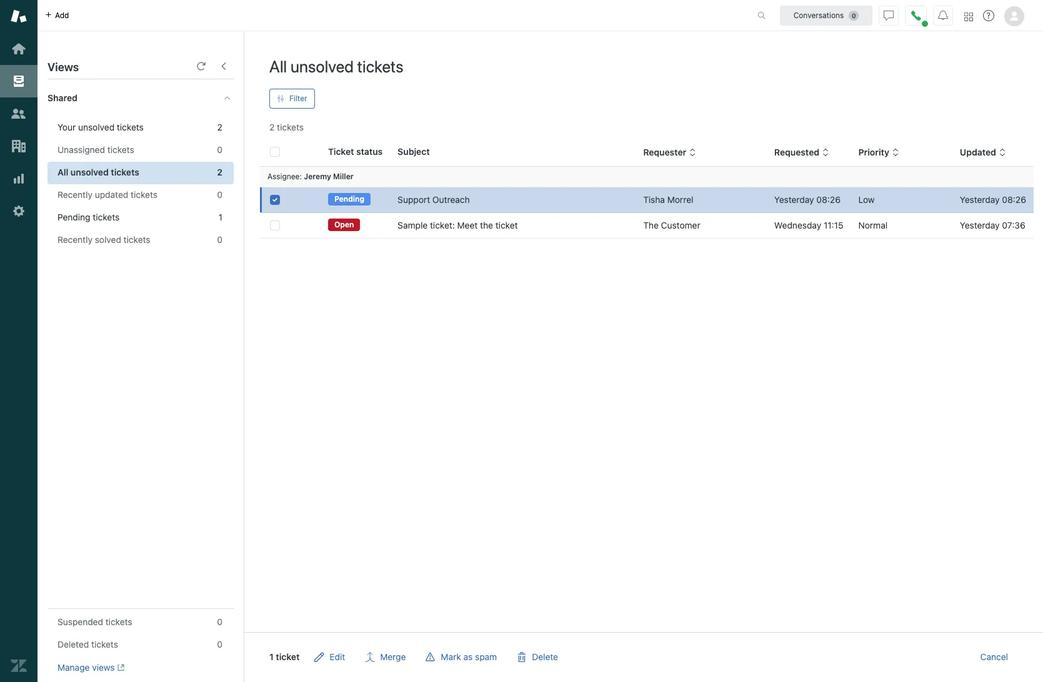 Task type: vqa. For each thing, say whether or not it's contained in the screenshot.
"Recently solved tickets"
yes



Task type: locate. For each thing, give the bounding box(es) containing it.
3 0 from the top
[[217, 234, 223, 245]]

priority button
[[859, 147, 900, 158]]

0 for recently updated tickets
[[217, 189, 223, 200]]

5 0 from the top
[[217, 640, 223, 650]]

yesterday up yesterday 07:36
[[960, 194, 1000, 205]]

1 vertical spatial ticket
[[276, 652, 300, 663]]

2 tickets
[[269, 122, 304, 133]]

reporting image
[[11, 171, 27, 187]]

all unsolved tickets up filter
[[269, 57, 404, 76]]

suspended
[[58, 617, 103, 628]]

ticket right the
[[496, 220, 518, 231]]

recently up pending tickets
[[58, 189, 93, 200]]

edit button
[[305, 645, 355, 670]]

1 vertical spatial 1
[[269, 652, 274, 663]]

2 recently from the top
[[58, 234, 93, 245]]

outreach
[[433, 194, 470, 205]]

unsolved down the unassigned tickets
[[71, 167, 109, 178]]

08:26 up the 11:15
[[817, 194, 841, 205]]

0 vertical spatial unsolved
[[291, 57, 354, 76]]

0 vertical spatial recently
[[58, 189, 93, 200]]

0 horizontal spatial all unsolved tickets
[[58, 167, 139, 178]]

unsolved
[[291, 57, 354, 76], [78, 122, 115, 133], [71, 167, 109, 178]]

0 horizontal spatial all
[[58, 167, 68, 178]]

0 horizontal spatial 08:26
[[817, 194, 841, 205]]

pending up "recently solved tickets"
[[58, 212, 90, 223]]

filter button
[[269, 89, 315, 109]]

08:26 up 07:36
[[1002, 194, 1026, 205]]

1 vertical spatial recently
[[58, 234, 93, 245]]

1 0 from the top
[[217, 144, 223, 155]]

zendesk support image
[[11, 8, 27, 24]]

deleted
[[58, 640, 89, 650]]

mark as spam
[[441, 652, 497, 663]]

2 row from the top
[[260, 213, 1034, 238]]

08:26
[[817, 194, 841, 205], [1002, 194, 1026, 205]]

merge button
[[355, 645, 416, 670]]

yesterday
[[775, 194, 814, 205], [960, 194, 1000, 205], [960, 220, 1000, 231]]

solved
[[95, 234, 121, 245]]

as
[[464, 652, 473, 663]]

1
[[219, 212, 223, 223], [269, 652, 274, 663]]

shared
[[48, 93, 77, 103]]

4 0 from the top
[[217, 617, 223, 628]]

recently
[[58, 189, 93, 200], [58, 234, 93, 245]]

support
[[398, 194, 430, 205]]

recently down pending tickets
[[58, 234, 93, 245]]

shared heading
[[38, 79, 244, 117]]

shared button
[[38, 79, 211, 117]]

2
[[217, 122, 223, 133], [269, 122, 275, 133], [217, 167, 223, 178]]

pending down miller
[[334, 195, 364, 204]]

organizations image
[[11, 138, 27, 154]]

now showing 2 tickets region
[[244, 134, 1043, 683]]

updated button
[[960, 147, 1006, 158]]

0
[[217, 144, 223, 155], [217, 189, 223, 200], [217, 234, 223, 245], [217, 617, 223, 628], [217, 640, 223, 650]]

row up the
[[260, 187, 1034, 213]]

all down unassigned
[[58, 167, 68, 178]]

the customer
[[643, 220, 701, 231]]

tickets
[[357, 57, 404, 76], [117, 122, 144, 133], [277, 122, 304, 133], [107, 144, 134, 155], [111, 167, 139, 178], [131, 189, 158, 200], [93, 212, 120, 223], [124, 234, 150, 245], [105, 617, 132, 628], [91, 640, 118, 650]]

updated
[[95, 189, 128, 200]]

1 horizontal spatial all
[[269, 57, 287, 76]]

1 horizontal spatial 1
[[269, 652, 274, 663]]

0 vertical spatial all
[[269, 57, 287, 76]]

normal
[[859, 220, 888, 231]]

1 horizontal spatial yesterday 08:26
[[960, 194, 1026, 205]]

views image
[[11, 73, 27, 89]]

cancel button
[[971, 645, 1018, 670]]

yesterday 08:26
[[775, 194, 841, 205], [960, 194, 1026, 205]]

all up filter button
[[269, 57, 287, 76]]

requester button
[[643, 147, 697, 158]]

main element
[[0, 0, 38, 683]]

2 0 from the top
[[217, 189, 223, 200]]

0 vertical spatial all unsolved tickets
[[269, 57, 404, 76]]

1 for 1 ticket
[[269, 652, 274, 663]]

refresh views pane image
[[196, 61, 206, 71]]

0 vertical spatial 1
[[219, 212, 223, 223]]

1 inside now showing 2 tickets region
[[269, 652, 274, 663]]

1 horizontal spatial pending
[[334, 195, 364, 204]]

sample ticket: meet the ticket
[[398, 220, 518, 231]]

conversations button
[[780, 5, 873, 25]]

0 horizontal spatial yesterday 08:26
[[775, 194, 841, 205]]

ticket
[[496, 220, 518, 231], [276, 652, 300, 663]]

yesterday left 07:36
[[960, 220, 1000, 231]]

pending inside now showing 2 tickets region
[[334, 195, 364, 204]]

pending
[[334, 195, 364, 204], [58, 212, 90, 223]]

0 vertical spatial pending
[[334, 195, 364, 204]]

status
[[356, 146, 383, 157]]

0 horizontal spatial 1
[[219, 212, 223, 223]]

unsolved up filter
[[291, 57, 354, 76]]

ticket
[[328, 146, 354, 157]]

1 ticket
[[269, 652, 300, 663]]

1 for 1
[[219, 212, 223, 223]]

0 horizontal spatial pending
[[58, 212, 90, 223]]

low
[[859, 194, 875, 205]]

edit
[[330, 652, 345, 663]]

support outreach
[[398, 194, 470, 205]]

meet
[[457, 220, 478, 231]]

tisha morrel
[[643, 194, 694, 205]]

ticket left edit button
[[276, 652, 300, 663]]

0 for deleted tickets
[[217, 640, 223, 650]]

all
[[269, 57, 287, 76], [58, 167, 68, 178]]

all unsolved tickets down the unassigned tickets
[[58, 167, 139, 178]]

0 vertical spatial ticket
[[496, 220, 518, 231]]

11:15
[[824, 220, 844, 231]]

unsolved up the unassigned tickets
[[78, 122, 115, 133]]

1 vertical spatial pending
[[58, 212, 90, 223]]

2 for all unsolved tickets
[[217, 167, 223, 178]]

1 horizontal spatial 08:26
[[1002, 194, 1026, 205]]

ticket inside sample ticket: meet the ticket link
[[496, 220, 518, 231]]

assignee: jeremy miller
[[268, 172, 354, 181]]

the
[[643, 220, 659, 231]]

recently for recently updated tickets
[[58, 189, 93, 200]]

manage views link
[[58, 663, 124, 674]]

row
[[260, 187, 1034, 213], [260, 213, 1034, 238]]

sample ticket: meet the ticket link
[[398, 219, 518, 232]]

1 row from the top
[[260, 187, 1034, 213]]

requested button
[[775, 147, 830, 158]]

mark as spam button
[[416, 645, 507, 670]]

row containing sample ticket: meet the ticket
[[260, 213, 1034, 238]]

yesterday for normal
[[960, 220, 1000, 231]]

requested
[[775, 147, 820, 158]]

all unsolved tickets
[[269, 57, 404, 76], [58, 167, 139, 178]]

row containing support outreach
[[260, 187, 1034, 213]]

1 horizontal spatial ticket
[[496, 220, 518, 231]]

0 horizontal spatial ticket
[[276, 652, 300, 663]]

add
[[55, 10, 69, 20]]

1 horizontal spatial all unsolved tickets
[[269, 57, 404, 76]]

1 vertical spatial all unsolved tickets
[[58, 167, 139, 178]]

cancel
[[981, 652, 1008, 663]]

sample
[[398, 220, 428, 231]]

recently for recently solved tickets
[[58, 234, 93, 245]]

yesterday 08:26 up "wednesday 11:15"
[[775, 194, 841, 205]]

row down tisha
[[260, 213, 1034, 238]]

yesterday 08:26 up yesterday 07:36
[[960, 194, 1026, 205]]

1 recently from the top
[[58, 189, 93, 200]]

1 yesterday 08:26 from the left
[[775, 194, 841, 205]]



Task type: describe. For each thing, give the bounding box(es) containing it.
views
[[48, 61, 79, 74]]

yesterday 07:36
[[960, 220, 1026, 231]]

subject
[[398, 146, 430, 157]]

1 08:26 from the left
[[817, 194, 841, 205]]

2 08:26 from the left
[[1002, 194, 1026, 205]]

support outreach link
[[398, 194, 470, 206]]

delete
[[532, 652, 558, 663]]

unassigned tickets
[[58, 144, 134, 155]]

07:36
[[1002, 220, 1026, 231]]

recently updated tickets
[[58, 189, 158, 200]]

0 for unassigned tickets
[[217, 144, 223, 155]]

pending tickets
[[58, 212, 120, 223]]

collapse views pane image
[[219, 61, 229, 71]]

wednesday
[[775, 220, 822, 231]]

recently solved tickets
[[58, 234, 150, 245]]

get help image
[[983, 10, 995, 21]]

unassigned
[[58, 144, 105, 155]]

1 vertical spatial unsolved
[[78, 122, 115, 133]]

miller
[[333, 172, 354, 181]]

ticket status
[[328, 146, 383, 157]]

2 yesterday 08:26 from the left
[[960, 194, 1026, 205]]

button displays agent's chat status as invisible. image
[[884, 10, 894, 20]]

pending for pending
[[334, 195, 364, 204]]

deleted tickets
[[58, 640, 118, 650]]

get started image
[[11, 41, 27, 57]]

merge
[[380, 652, 406, 663]]

suspended tickets
[[58, 617, 132, 628]]

requester
[[643, 147, 687, 158]]

add button
[[38, 0, 77, 31]]

the
[[480, 220, 493, 231]]

filter
[[289, 94, 307, 103]]

0 for recently solved tickets
[[217, 234, 223, 245]]

yesterday up wednesday
[[775, 194, 814, 205]]

2 for your unsolved tickets
[[217, 122, 223, 133]]

assignee:
[[268, 172, 302, 181]]

ticket:
[[430, 220, 455, 231]]

morrel
[[667, 194, 694, 205]]

customers image
[[11, 106, 27, 122]]

updated
[[960, 147, 996, 158]]

pending for pending tickets
[[58, 212, 90, 223]]

manage views
[[58, 663, 115, 673]]

mark
[[441, 652, 461, 663]]

conversations
[[794, 10, 844, 20]]

notifications image
[[938, 10, 948, 20]]

zendesk products image
[[965, 12, 973, 21]]

yesterday for low
[[960, 194, 1000, 205]]

customer
[[661, 220, 701, 231]]

2 vertical spatial unsolved
[[71, 167, 109, 178]]

spam
[[475, 652, 497, 663]]

your unsolved tickets
[[58, 122, 144, 133]]

views
[[92, 663, 115, 673]]

priority
[[859, 147, 890, 158]]

tisha
[[643, 194, 665, 205]]

zendesk image
[[11, 658, 27, 675]]

delete button
[[507, 645, 568, 670]]

open
[[334, 220, 354, 230]]

your
[[58, 122, 76, 133]]

manage
[[58, 663, 90, 673]]

(opens in a new tab) image
[[115, 665, 124, 672]]

jeremy
[[304, 172, 331, 181]]

1 vertical spatial all
[[58, 167, 68, 178]]

admin image
[[11, 203, 27, 219]]

0 for suspended tickets
[[217, 617, 223, 628]]

wednesday 11:15
[[775, 220, 844, 231]]



